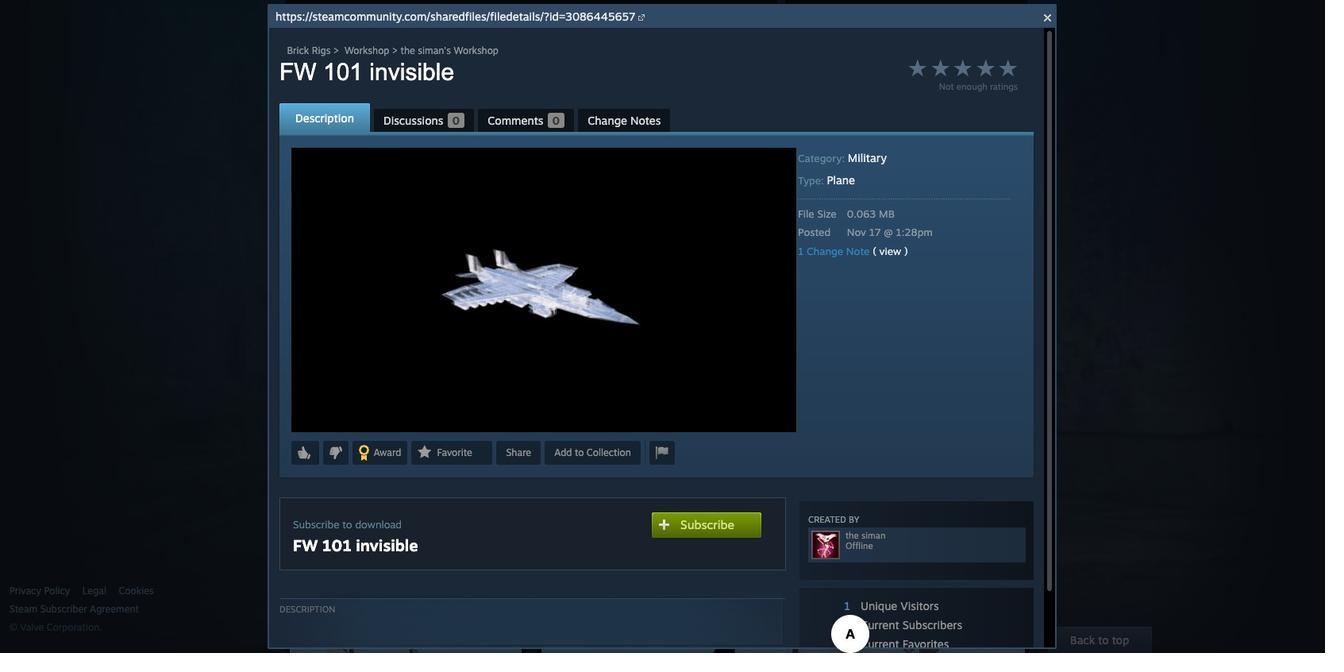 Task type: describe. For each thing, give the bounding box(es) containing it.
https://steamcommunity.com/sharedfiles/filedetails/?id=3086445657
[[276, 10, 636, 23]]

airships: conquer the skies link
[[290, 555, 421, 574]]

legal link
[[83, 585, 106, 597]]

agreement
[[90, 603, 139, 615]]

cookies link
[[119, 585, 154, 597]]

top
[[1113, 633, 1130, 647]]

https://steamcommunity.com/sharedfiles/filedetails/?id=3086445657 link
[[276, 10, 636, 23]]

᠌ ᠌ ᠌᠌ ᠌ ᠌ ᠌ ᠌ ᠌
[[290, 247, 312, 259]]

steam
[[10, 603, 38, 615]]

airships: conquer the skies
[[290, 561, 421, 574]]

invisible
[[577, 247, 613, 259]]

corporation.
[[47, 621, 102, 633]]

fw 101 invisible
[[540, 247, 615, 259]]

conquer
[[333, 561, 374, 574]]

policy
[[44, 585, 70, 597]]

the
[[377, 561, 393, 574]]

subscriber
[[40, 603, 87, 615]]

brick
[[540, 272, 564, 285]]

to
[[1099, 633, 1110, 647]]

back to top
[[1071, 633, 1130, 647]]

valve
[[20, 621, 44, 633]]



Task type: locate. For each thing, give the bounding box(es) containing it.
᠌
[[290, 247, 290, 259], [290, 247, 292, 259], [295, 247, 298, 259], [298, 247, 301, 259], [301, 247, 303, 259], [303, 247, 306, 259], [306, 247, 309, 259]]

privacy
[[10, 585, 41, 597]]

fw
[[540, 247, 554, 259]]

1 horizontal spatial 0
[[1016, 227, 1024, 241]]

0 horizontal spatial 0
[[989, 227, 996, 241]]

᠌᠌
[[292, 247, 295, 259]]

101
[[557, 247, 574, 259]]

sinau
[[290, 535, 317, 547]]

brick rigs
[[540, 272, 587, 285]]

2 0 from the left
[[1016, 227, 1024, 241]]

legal
[[83, 585, 106, 597]]

0
[[989, 227, 996, 241], [1016, 227, 1024, 241]]

skies
[[396, 561, 421, 574]]

privacy policy
[[10, 585, 70, 597]]

back
[[1071, 633, 1096, 647]]

©
[[10, 621, 17, 633]]

brick rigs link
[[540, 267, 587, 285]]

cookies
[[119, 585, 154, 597]]

cookies steam subscriber agreement © valve corporation.
[[10, 585, 154, 633]]

privacy policy link
[[10, 585, 70, 597]]

close image
[[1045, 14, 1052, 21]]

rigs
[[567, 272, 587, 285]]

airships:
[[290, 561, 330, 574]]

steam subscriber agreement link
[[10, 603, 277, 616]]

1 0 from the left
[[989, 227, 996, 241]]



Task type: vqa. For each thing, say whether or not it's contained in the screenshot.
Subscriber
yes



